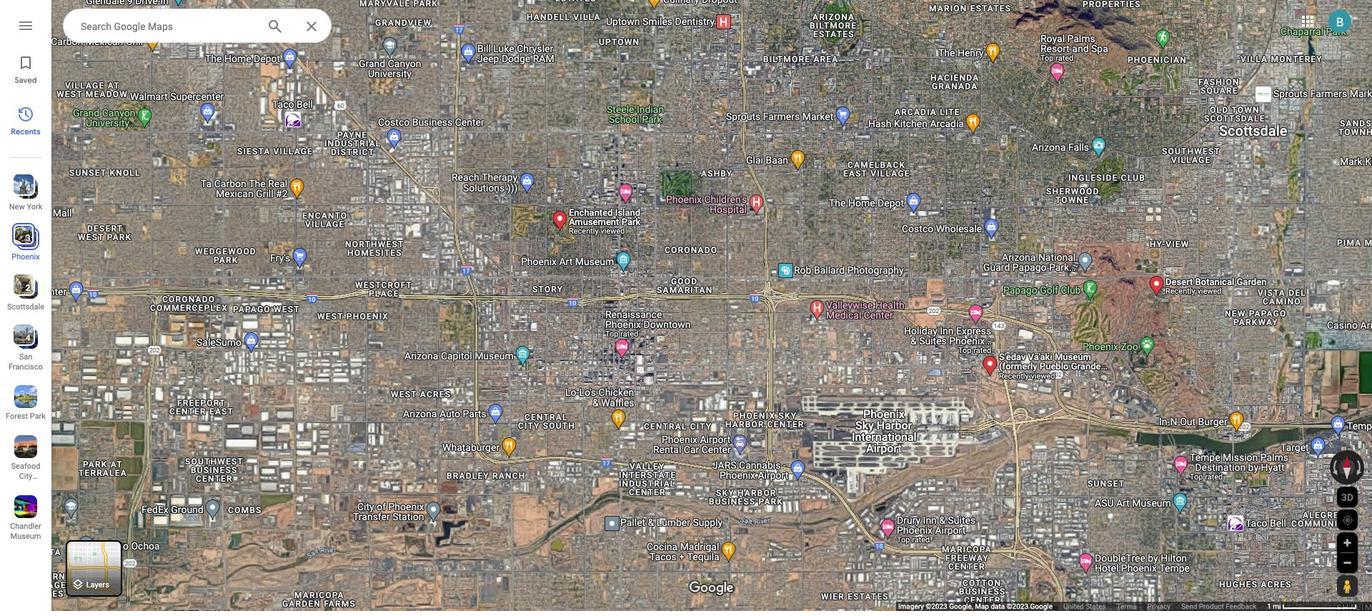 Task type: locate. For each thing, give the bounding box(es) containing it.
4 up san
[[26, 333, 30, 343]]

1 horizontal spatial google
[[1031, 603, 1053, 611]]

2 places element
[[15, 282, 30, 295]]

1 mi button
[[1268, 603, 1358, 611]]

list
[[0, 0, 51, 611]]

©2023
[[926, 603, 948, 611], [1007, 603, 1029, 611]]

Search Google Maps field
[[63, 9, 332, 44], [81, 17, 255, 34]]

francisco
[[9, 362, 43, 372]]

1 mi
[[1268, 603, 1282, 611]]

0 horizontal spatial google
[[114, 21, 146, 32]]

terms button
[[1117, 602, 1137, 611]]

phoenix
[[12, 252, 40, 262]]

recents button
[[0, 100, 51, 140]]

2 ©2023 from the left
[[1007, 603, 1029, 611]]

1 vertical spatial 4 places element
[[15, 332, 30, 345]]

2 4 from the top
[[26, 333, 30, 343]]

menu image
[[17, 17, 34, 34]]

museum
[[10, 532, 41, 541]]

3
[[26, 233, 30, 243]]

1 4 places element from the top
[[15, 182, 30, 194]]

0 horizontal spatial ©2023
[[926, 603, 948, 611]]

search
[[81, 21, 112, 32]]

©2023 left google,
[[926, 603, 948, 611]]

product
[[1199, 603, 1224, 611]]

google,
[[950, 603, 974, 611]]

seafood city supermarket button
[[0, 430, 51, 491]]

send product feedback button
[[1182, 602, 1257, 611]]

google left 'maps'
[[114, 21, 146, 32]]

search google maps field containing search google maps
[[63, 9, 332, 44]]

©2023 right data
[[1007, 603, 1029, 611]]

footer inside google maps element
[[899, 602, 1268, 611]]

city
[[19, 472, 32, 481]]

layers
[[86, 581, 109, 590]]

0 vertical spatial 4
[[26, 183, 30, 193]]

1 4 from the top
[[26, 183, 30, 193]]

privacy
[[1148, 603, 1171, 611]]

4 places element for new
[[15, 182, 30, 194]]

4 up new york
[[26, 183, 30, 193]]

0 vertical spatial google
[[114, 21, 146, 32]]

supermarket
[[6, 482, 50, 491]]

4 places element up new york
[[15, 182, 30, 194]]

4 for san
[[26, 333, 30, 343]]

4
[[26, 183, 30, 193], [26, 333, 30, 343]]

google account: brad klo  
(klobrad84@gmail.com) image
[[1329, 10, 1352, 33]]

san francisco
[[9, 352, 43, 372]]

google left united
[[1031, 603, 1053, 611]]

footer
[[899, 602, 1268, 611]]

2 4 places element from the top
[[15, 332, 30, 345]]

search google maps field inside search field
[[81, 17, 255, 34]]

1 vertical spatial 4
[[26, 333, 30, 343]]

0 vertical spatial 4 places element
[[15, 182, 30, 194]]

1 horizontal spatial ©2023
[[1007, 603, 1029, 611]]

united
[[1064, 603, 1084, 611]]

zoom out image
[[1343, 558, 1353, 568]]

google
[[114, 21, 146, 32], [1031, 603, 1053, 611]]

3 places element
[[15, 232, 30, 245]]

footer containing imagery ©2023 google, map data ©2023 google
[[899, 602, 1268, 611]]

forest
[[6, 412, 28, 421]]

forest park button
[[0, 380, 51, 424]]

google inside footer
[[1031, 603, 1053, 611]]

data
[[991, 603, 1005, 611]]

seafood
[[11, 462, 40, 471]]

4 places element for san
[[15, 332, 30, 345]]

4 places element
[[15, 182, 30, 194], [15, 332, 30, 345]]

scottsdale
[[7, 302, 44, 312]]

1 vertical spatial google
[[1031, 603, 1053, 611]]

4 places element up san
[[15, 332, 30, 345]]



Task type: vqa. For each thing, say whether or not it's contained in the screenshot.
UW Medical Center - Montlake | Seattle Hospital
no



Task type: describe. For each thing, give the bounding box(es) containing it.
map
[[975, 603, 989, 611]]

seafood city supermarket
[[6, 462, 50, 491]]

states
[[1086, 603, 1106, 611]]

1 ©2023 from the left
[[926, 603, 948, 611]]

imagery
[[899, 603, 924, 611]]

united states
[[1064, 603, 1106, 611]]

google inside field
[[114, 21, 146, 32]]

search google maps
[[81, 21, 173, 32]]

3d
[[1342, 492, 1354, 503]]

york
[[27, 202, 42, 212]]

recents
[[11, 127, 41, 137]]

forest park
[[6, 412, 46, 421]]

chandler
[[10, 522, 41, 531]]

united states button
[[1064, 602, 1106, 611]]

2
[[26, 283, 30, 293]]

send
[[1182, 603, 1198, 611]]

san
[[19, 352, 32, 362]]

list containing saved
[[0, 0, 51, 611]]

new
[[9, 202, 25, 212]]

1
[[1268, 603, 1272, 611]]

park
[[30, 412, 46, 421]]

saved button
[[0, 49, 51, 89]]

cannot access your location image
[[1342, 514, 1355, 527]]

Search Google Maps search field
[[63, 9, 332, 44]]

google maps element
[[0, 0, 1373, 611]]

chandler museum button
[[0, 490, 51, 544]]

imagery ©2023 google, map data ©2023 google
[[899, 603, 1053, 611]]

show street view coverage image
[[1338, 576, 1358, 597]]

send product feedback
[[1182, 603, 1257, 611]]

feedback
[[1226, 603, 1257, 611]]

chandler museum
[[10, 522, 41, 541]]

saved
[[15, 75, 37, 85]]

new york
[[9, 202, 42, 212]]

privacy button
[[1148, 602, 1171, 611]]

4 for new
[[26, 183, 30, 193]]

terms
[[1117, 603, 1137, 611]]

3d button
[[1338, 487, 1358, 508]]

zoom in image
[[1343, 538, 1353, 548]]

mi
[[1273, 603, 1282, 611]]

maps
[[148, 21, 173, 32]]



